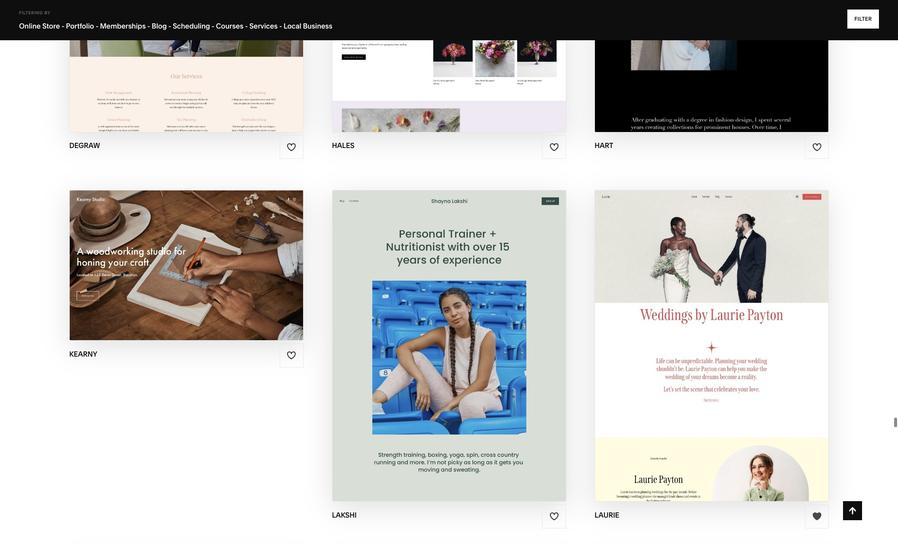 Task type: locate. For each thing, give the bounding box(es) containing it.
courses
[[216, 22, 243, 30]]

1 horizontal spatial with
[[431, 329, 453, 339]]

memberships
[[100, 22, 146, 30]]

with
[[167, 249, 189, 259], [431, 329, 453, 339], [694, 329, 716, 339]]

hart
[[595, 141, 613, 150]]

add lakshi to your favorites list image
[[550, 512, 559, 521]]

- left local
[[279, 22, 282, 30]]

start up preview kearny at the left
[[138, 249, 165, 259]]

2 vertical spatial kearny
[[69, 350, 97, 358]]

lakshi
[[455, 329, 486, 339], [454, 346, 484, 356], [332, 511, 357, 520]]

with inside button
[[431, 329, 453, 339]]

1 vertical spatial laurie
[[717, 346, 747, 356]]

2 vertical spatial lakshi
[[332, 511, 357, 520]]

1 horizontal spatial preview
[[414, 346, 452, 356]]

1 vertical spatial kearny
[[189, 265, 224, 275]]

start
[[138, 249, 165, 259], [403, 329, 429, 339], [666, 329, 692, 339]]

0 horizontal spatial start
[[138, 249, 165, 259]]

- right blog
[[168, 22, 171, 30]]

filtering by
[[19, 10, 50, 15]]

1 horizontal spatial start
[[403, 329, 429, 339]]

laurie inside button
[[718, 329, 749, 339]]

laurie image
[[595, 191, 829, 502]]

6 - from the left
[[245, 22, 248, 30]]

preview kearny link
[[149, 259, 224, 283]]

business
[[303, 22, 333, 30]]

preview down the start with lakshi
[[414, 346, 452, 356]]

start with kearny button
[[138, 242, 234, 266]]

- right portfolio
[[96, 22, 98, 30]]

with up preview kearny at the left
[[167, 249, 189, 259]]

- left 'courses' on the left top
[[212, 22, 214, 30]]

-
[[62, 22, 64, 30], [96, 22, 98, 30], [147, 22, 150, 30], [168, 22, 171, 30], [212, 22, 214, 30], [245, 22, 248, 30], [279, 22, 282, 30]]

scheduling
[[173, 22, 210, 30]]

start inside start with lakshi button
[[403, 329, 429, 339]]

start up preview lakshi
[[403, 329, 429, 339]]

2 horizontal spatial start
[[666, 329, 692, 339]]

- left blog
[[147, 22, 150, 30]]

hart image
[[595, 0, 829, 132]]

add hales to your favorites list image
[[550, 142, 559, 152]]

laurie
[[718, 329, 749, 339], [717, 346, 747, 356], [595, 511, 619, 520]]

kearny image
[[70, 191, 303, 341]]

local
[[284, 22, 301, 30]]

start up preview laurie
[[666, 329, 692, 339]]

preview lakshi
[[414, 346, 484, 356]]

start for preview kearny
[[138, 249, 165, 259]]

preview for preview laurie
[[677, 346, 714, 356]]

preview
[[149, 265, 187, 275], [414, 346, 452, 356], [677, 346, 714, 356]]

degraw image
[[70, 0, 303, 132]]

0 vertical spatial lakshi
[[455, 329, 486, 339]]

preview down start with kearny on the left top
[[149, 265, 187, 275]]

preview laurie link
[[677, 339, 747, 363]]

start with laurie
[[666, 329, 749, 339]]

start inside start with kearny button
[[138, 249, 165, 259]]

start inside start with laurie button
[[666, 329, 692, 339]]

- right 'store'
[[62, 22, 64, 30]]

- right 'courses' on the left top
[[245, 22, 248, 30]]

with up preview laurie
[[694, 329, 716, 339]]

5 - from the left
[[212, 22, 214, 30]]

add degraw to your favorites list image
[[287, 142, 296, 152]]

2 horizontal spatial preview
[[677, 346, 714, 356]]

preview kearny
[[149, 265, 224, 275]]

4 - from the left
[[168, 22, 171, 30]]

filter button
[[848, 10, 879, 29]]

with up preview lakshi
[[431, 329, 453, 339]]

0 horizontal spatial preview
[[149, 265, 187, 275]]

0 vertical spatial laurie
[[718, 329, 749, 339]]

0 vertical spatial kearny
[[191, 249, 225, 259]]

1 - from the left
[[62, 22, 64, 30]]

kearny
[[191, 249, 225, 259], [189, 265, 224, 275], [69, 350, 97, 358]]

back to top image
[[848, 506, 858, 516]]

by
[[44, 10, 50, 15]]

preview down start with laurie
[[677, 346, 714, 356]]

degraw
[[69, 141, 100, 150]]

0 horizontal spatial with
[[167, 249, 189, 259]]



Task type: vqa. For each thing, say whether or not it's contained in the screenshot.
Scheduling
yes



Task type: describe. For each thing, give the bounding box(es) containing it.
hales
[[332, 141, 355, 150]]

preview lakshi link
[[414, 339, 484, 363]]

start with laurie button
[[666, 322, 758, 346]]

lakshi inside button
[[455, 329, 486, 339]]

with for kearny
[[167, 249, 189, 259]]

1 vertical spatial lakshi
[[454, 346, 484, 356]]

with for lakshi
[[431, 329, 453, 339]]

2 - from the left
[[96, 22, 98, 30]]

add kearny to your favorites list image
[[287, 351, 296, 360]]

3 - from the left
[[147, 22, 150, 30]]

kearny inside button
[[191, 249, 225, 259]]

2 vertical spatial laurie
[[595, 511, 619, 520]]

services
[[249, 22, 278, 30]]

start for preview lakshi
[[403, 329, 429, 339]]

preview for preview lakshi
[[414, 346, 452, 356]]

blog
[[152, 22, 167, 30]]

store
[[42, 22, 60, 30]]

add hart to your favorites list image
[[812, 142, 822, 152]]

start with kearny
[[138, 249, 225, 259]]

hales image
[[332, 0, 566, 132]]

preview laurie
[[677, 346, 747, 356]]

start with lakshi button
[[403, 322, 495, 346]]

2 horizontal spatial with
[[694, 329, 716, 339]]

online store - portfolio - memberships - blog - scheduling - courses - services - local business
[[19, 22, 333, 30]]

filter
[[855, 16, 872, 22]]

7 - from the left
[[279, 22, 282, 30]]

remove laurie from your favorites list image
[[812, 512, 822, 521]]

start with lakshi
[[403, 329, 486, 339]]

preview for preview kearny
[[149, 265, 187, 275]]

portfolio
[[66, 22, 94, 30]]

filtering
[[19, 10, 43, 15]]

online
[[19, 22, 41, 30]]

lakshi image
[[332, 191, 566, 502]]



